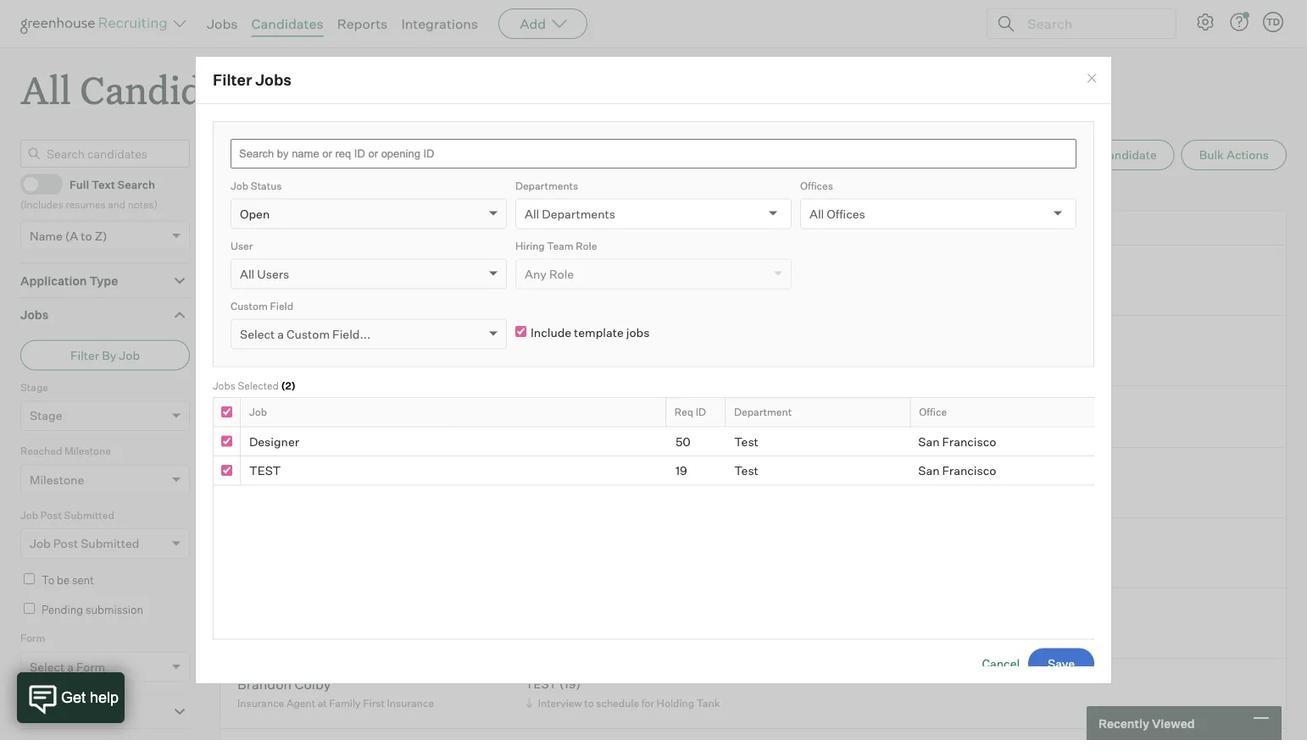 Task type: describe. For each thing, give the bounding box(es) containing it.
details
[[61, 705, 101, 720]]

schedule inside test (19) interview to schedule for technical interview
[[596, 284, 639, 296]]

save
[[1048, 656, 1075, 671]]

marketing specialist at apple
[[237, 284, 377, 296]]

name (a to z)
[[30, 229, 107, 243]]

filter by job button
[[20, 341, 190, 371]]

job post submitted element
[[20, 508, 190, 572]]

to inside test (19) interview to schedule for holding tank
[[584, 697, 594, 710]]

name (a to z) option
[[30, 229, 107, 243]]

all candidates
[[20, 64, 273, 114]]

greenhouse recruiting image
[[20, 14, 173, 34]]

resumes
[[66, 198, 106, 211]]

pending
[[42, 604, 83, 617]]

reports link
[[337, 15, 388, 32]]

agent
[[286, 697, 315, 710]]

ui
[[237, 627, 248, 640]]

and
[[108, 198, 125, 211]]

1 vertical spatial designer
[[250, 627, 293, 640]]

brandon colby insurance agent at family first insurance
[[237, 676, 434, 710]]

candidates link
[[251, 15, 324, 32]]

senior
[[237, 486, 268, 499]]

baker
[[282, 263, 319, 279]]

submission
[[86, 604, 143, 617]]

to inside test (19) interview to schedule for technical interview
[[584, 284, 594, 296]]

td button
[[1263, 12, 1284, 32]]

sent inside the test (19) take home test to be sent
[[643, 354, 664, 367]]

0 vertical spatial post
[[41, 509, 62, 522]]

job/status
[[538, 222, 594, 235]]

technical
[[657, 284, 703, 296]]

rsa
[[350, 486, 371, 499]]

custom field
[[231, 300, 293, 313]]

interview right technical
[[705, 284, 749, 296]]

tim burton link
[[237, 465, 309, 485]]

cancel link
[[982, 656, 1020, 671]]

by
[[102, 348, 116, 363]]

filter for filter jobs
[[213, 70, 252, 89]]

1 vertical spatial candidates
[[80, 64, 273, 114]]

test for 50
[[734, 434, 759, 449]]

0 vertical spatial departments
[[515, 180, 578, 192]]

recently
[[1099, 717, 1150, 731]]

filter for filter by job
[[70, 348, 99, 363]]

holding inside test (19) interview to schedule for holding tank
[[657, 697, 694, 710]]

hiring team role
[[515, 240, 597, 252]]

interview inside test (19) interview to schedule for holding tank
[[538, 697, 582, 710]]

applications
[[345, 146, 413, 161]]

1 vertical spatial departments
[[542, 206, 615, 221]]

civil
[[270, 486, 291, 499]]

1 insurance from the left
[[237, 697, 284, 710]]

select for select a custom field...
[[240, 327, 275, 341]]

(19) inside test (19) interview to schedule for technical interview
[[560, 264, 581, 279]]

brown
[[284, 403, 324, 420]]

reached
[[20, 445, 62, 458]]

holding inside interview to schedule for holding tank link
[[657, 486, 694, 499]]

field
[[270, 300, 293, 313]]

full
[[70, 178, 89, 191]]

jobs link
[[207, 15, 238, 32]]

for inside test (19) interview to schedule for holding tank
[[641, 697, 654, 710]]

reports
[[337, 15, 388, 32]]

schedule down created
[[596, 486, 639, 499]]

form element
[[20, 631, 190, 695]]

jobs selected (2)
[[213, 379, 296, 392]]

td
[[1266, 16, 1280, 28]]

1 vertical spatial post
[[53, 537, 78, 552]]

to right the interviews
[[590, 627, 599, 640]]

Search text field
[[1023, 11, 1161, 36]]

brandon colby link
[[237, 676, 331, 696]]

test for test (19) interview to schedule for technical interview
[[525, 264, 557, 279]]

Pending submission checkbox
[[24, 604, 35, 615]]

bulk actions link
[[1182, 140, 1287, 171]]

test inside the test (19) take home test to be sent
[[594, 354, 615, 367]]

0 vertical spatial form
[[20, 633, 45, 645]]

schedule left onsite
[[601, 627, 645, 640]]

francisco for 19
[[942, 464, 996, 478]]

hiring
[[515, 240, 545, 252]]

Include template jobs checkbox
[[515, 326, 526, 337]]

text
[[91, 178, 115, 191]]

candidate
[[1100, 148, 1157, 163]]

interviews
[[538, 627, 587, 640]]

1 vertical spatial milestone
[[30, 473, 84, 488]]

all for all offices
[[810, 206, 824, 221]]

adobe
[[307, 627, 338, 640]]

include
[[531, 325, 571, 340]]

2 insurance from the left
[[387, 697, 434, 710]]

san francisco for 19
[[918, 464, 996, 478]]

at inside brandon colby insurance agent at family first insurance
[[318, 697, 327, 710]]

any role
[[525, 266, 574, 281]]

to
[[42, 574, 54, 588]]

req
[[675, 406, 694, 419]]

zach brock engineering manager
[[237, 333, 340, 367]]

0 horizontal spatial be
[[57, 574, 70, 588]]

offer to be created link
[[523, 419, 630, 435]]

test (19) take home test to be sent
[[525, 334, 664, 367]]

application
[[20, 274, 87, 288]]

zach
[[237, 333, 269, 350]]

test for 19
[[734, 464, 759, 478]]

include template jobs
[[531, 325, 650, 340]]

type
[[89, 274, 118, 288]]

any
[[525, 266, 547, 281]]

test for test (19) interview to schedule for holding tank
[[525, 678, 557, 692]]

rachel
[[237, 403, 281, 420]]

interview to schedule for holding tank link for burton
[[523, 485, 724, 501]]

profile details
[[20, 705, 101, 720]]

team
[[547, 240, 574, 252]]

open option
[[240, 206, 270, 221]]

test (19) interview to schedule for holding tank
[[525, 678, 720, 710]]

ui designer at adobe
[[237, 627, 338, 640]]

zach brock link
[[237, 333, 309, 352]]

0 vertical spatial offices
[[800, 180, 833, 192]]

close image
[[1085, 72, 1099, 85]]

users
[[257, 266, 289, 281]]

pending submission
[[42, 604, 143, 617]]

0 vertical spatial stage
[[20, 381, 48, 394]]

add for add
[[520, 15, 546, 32]]

0 vertical spatial submitted
[[64, 509, 114, 522]]

Search candidates field
[[20, 140, 190, 168]]

all for all users
[[240, 266, 255, 281]]

brandon
[[237, 676, 292, 693]]

take
[[538, 354, 561, 367]]

for inside test (19) interview to schedule for technical interview
[[641, 284, 654, 296]]

(19) for zach brock
[[560, 334, 581, 349]]

0 vertical spatial milestone
[[64, 445, 111, 458]]

1 tank from the top
[[697, 486, 720, 499]]

created
[[590, 420, 626, 433]]

application type
[[20, 274, 118, 288]]

Search by name or req ID or opening ID field
[[231, 139, 1077, 169]]

(a
[[65, 229, 78, 243]]

san for 50
[[918, 434, 940, 449]]

status
[[251, 180, 282, 192]]

0 horizontal spatial sent
[[72, 574, 94, 588]]

notes)
[[128, 198, 158, 211]]

stage element
[[20, 380, 190, 444]]

donna baker link
[[237, 263, 319, 282]]



Task type: vqa. For each thing, say whether or not it's contained in the screenshot.
the actions
yes



Task type: locate. For each thing, give the bounding box(es) containing it.
2 vertical spatial (19)
[[560, 678, 581, 692]]

a down field at the left of page
[[277, 327, 284, 341]]

1 vertical spatial tank
[[697, 697, 720, 710]]

0 vertical spatial add
[[520, 15, 546, 32]]

test inside test (19) interview to schedule for technical interview
[[525, 264, 557, 279]]

to be sent
[[42, 574, 94, 588]]

job post submitted down reached milestone element
[[20, 509, 114, 522]]

home
[[563, 354, 592, 367]]

candidates down jobs 'link'
[[80, 64, 273, 114]]

0 vertical spatial francisco
[[942, 434, 996, 449]]

engineering right rsa
[[373, 486, 431, 499]]

save button
[[1028, 649, 1094, 679]]

test up senior
[[249, 464, 281, 478]]

showing
[[220, 146, 268, 161]]

1 vertical spatial francisco
[[942, 464, 996, 478]]

1 horizontal spatial filter
[[213, 70, 252, 89]]

departments up all departments
[[515, 180, 578, 192]]

2 (19) from the top
[[560, 334, 581, 349]]

0 horizontal spatial select
[[30, 660, 65, 675]]

z)
[[95, 229, 107, 243]]

insurance down brandon
[[237, 697, 284, 710]]

to inside the test (19) take home test to be sent
[[617, 354, 627, 367]]

add inside popup button
[[520, 15, 546, 32]]

custom
[[231, 300, 268, 313], [287, 327, 330, 341]]

search
[[118, 178, 155, 191]]

submitted up to be sent at the left of the page
[[81, 537, 139, 552]]

francisco for 50
[[942, 434, 996, 449]]

0 horizontal spatial role
[[549, 266, 574, 281]]

(2)
[[281, 379, 296, 392]]

at left rsa
[[338, 486, 348, 499]]

a inside filter jobs dialog
[[277, 327, 284, 341]]

(19)
[[560, 264, 581, 279], [560, 334, 581, 349], [560, 678, 581, 692]]

jobs
[[207, 15, 238, 32], [255, 70, 292, 89], [20, 308, 49, 323], [213, 379, 235, 392]]

1 vertical spatial stage
[[30, 409, 62, 424]]

2 holding from the top
[[657, 697, 694, 710]]

a up profile details
[[67, 660, 74, 675]]

all users
[[240, 266, 289, 281]]

1 horizontal spatial sent
[[643, 354, 664, 367]]

0 vertical spatial be
[[629, 354, 641, 367]]

tim burton senior civil engineer at rsa engineering
[[237, 465, 431, 499]]

0 vertical spatial test
[[594, 354, 615, 367]]

job post submitted up to be sent at the left of the page
[[30, 537, 139, 552]]

add candidate link
[[1040, 140, 1175, 171]]

departments up job/status
[[542, 206, 615, 221]]

test down the interviews
[[525, 678, 557, 692]]

test inside test (19) interview to schedule for holding tank
[[525, 678, 557, 692]]

to right offer
[[564, 420, 574, 433]]

designer inside filter jobs dialog
[[249, 434, 299, 449]]

candidates right jobs 'link'
[[251, 15, 324, 32]]

insurance
[[237, 697, 284, 710], [387, 697, 434, 710]]

to down jobs on the left top of the page
[[617, 354, 627, 367]]

req id
[[675, 406, 706, 419]]

form down pending submission option
[[20, 633, 45, 645]]

a for custom
[[277, 327, 284, 341]]

1 francisco from the top
[[942, 434, 996, 449]]

candidate reports are now available! apply filters and select "view in app" element
[[879, 140, 1033, 171]]

1 vertical spatial test
[[734, 434, 759, 449]]

template
[[574, 325, 624, 340]]

active
[[231, 182, 263, 196]]

role
[[576, 240, 597, 252], [549, 266, 574, 281]]

select inside filter jobs dialog
[[240, 327, 275, 341]]

2 interview to schedule for holding tank link from the top
[[523, 696, 724, 712]]

1 horizontal spatial form
[[76, 660, 105, 675]]

add button
[[499, 8, 588, 39]]

2 vertical spatial be
[[57, 574, 70, 588]]

1 vertical spatial add
[[1074, 148, 1097, 163]]

1 horizontal spatial role
[[576, 240, 597, 252]]

checkmark image
[[28, 178, 41, 190]]

0 vertical spatial designer
[[249, 434, 299, 449]]

test inside filter jobs dialog
[[249, 464, 281, 478]]

1 horizontal spatial be
[[576, 420, 588, 433]]

to down offer to be created
[[584, 486, 594, 499]]

jobs
[[626, 325, 650, 340]]

at down donna baker has been in technical interview for more than 14 days image
[[337, 284, 346, 296]]

To be sent checkbox
[[24, 574, 35, 585]]

1 vertical spatial san francisco
[[918, 464, 996, 478]]

1 horizontal spatial add
[[1074, 148, 1097, 163]]

designer down rachel brown link
[[249, 434, 299, 449]]

select up profile
[[30, 660, 65, 675]]

2 tank from the top
[[697, 697, 720, 710]]

0 vertical spatial san
[[918, 434, 940, 449]]

(19) up home
[[560, 334, 581, 349]]

all offices
[[810, 206, 865, 221]]

engineering inside zach brock engineering manager
[[237, 354, 295, 367]]

interview down the interviews
[[538, 697, 582, 710]]

select a form
[[30, 660, 105, 675]]

configure image
[[1195, 12, 1216, 32]]

1 vertical spatial filter
[[70, 348, 99, 363]]

1 holding from the top
[[657, 486, 694, 499]]

custom up manager
[[287, 327, 330, 341]]

at left "adobe" at the left bottom
[[295, 627, 305, 640]]

offer to be created
[[538, 420, 626, 433]]

rachel brown
[[237, 403, 324, 420]]

1 vertical spatial form
[[76, 660, 105, 675]]

milestone down reached milestone
[[30, 473, 84, 488]]

holding down 19
[[657, 486, 694, 499]]

at down colby
[[318, 697, 327, 710]]

37
[[270, 146, 285, 161]]

submitted down reached milestone element
[[64, 509, 114, 522]]

name left (a
[[30, 229, 63, 243]]

be down jobs on the left top of the page
[[629, 354, 641, 367]]

0 vertical spatial a
[[277, 327, 284, 341]]

0 vertical spatial candidates
[[251, 15, 324, 32]]

None checkbox
[[221, 407, 232, 418]]

job inside filter by job button
[[119, 348, 140, 363]]

filter by job
[[70, 348, 140, 363]]

1 horizontal spatial custom
[[287, 327, 330, 341]]

post up to be sent at the left of the page
[[53, 537, 78, 552]]

(19) inside test (19) interview to schedule for holding tank
[[560, 678, 581, 692]]

milestone down stage element
[[64, 445, 111, 458]]

form up details
[[76, 660, 105, 675]]

None checkbox
[[221, 436, 232, 447], [221, 465, 232, 476], [221, 436, 232, 447], [221, 465, 232, 476]]

(19) down the interviews
[[560, 678, 581, 692]]

1 horizontal spatial engineering
[[373, 486, 431, 499]]

take home test to be sent link
[[523, 352, 668, 369]]

apple
[[349, 284, 377, 296]]

2 san from the top
[[918, 464, 940, 478]]

engineer
[[293, 486, 336, 499]]

be inside the test (19) take home test to be sent
[[629, 354, 641, 367]]

1 vertical spatial be
[[576, 420, 588, 433]]

be left created
[[576, 420, 588, 433]]

holding down onsite
[[657, 697, 694, 710]]

role right any
[[549, 266, 574, 281]]

interview down any role
[[538, 284, 582, 296]]

0 vertical spatial custom
[[231, 300, 268, 313]]

test inside the test (19) take home test to be sent
[[525, 334, 557, 349]]

select inside form element
[[30, 660, 65, 675]]

test for test
[[249, 464, 281, 478]]

0 vertical spatial sent
[[643, 354, 664, 367]]

1 vertical spatial offices
[[827, 206, 865, 221]]

1 san francisco from the top
[[918, 434, 996, 449]]

schedule inside test (19) interview to schedule for holding tank
[[596, 697, 639, 710]]

milestone
[[64, 445, 111, 458], [30, 473, 84, 488]]

3 (19) from the top
[[560, 678, 581, 692]]

0 horizontal spatial form
[[20, 633, 45, 645]]

san for 19
[[918, 464, 940, 478]]

2 francisco from the top
[[942, 464, 996, 478]]

at
[[337, 284, 346, 296], [338, 486, 348, 499], [295, 627, 305, 640], [318, 697, 327, 710]]

(includes
[[20, 198, 63, 211]]

field...
[[332, 327, 371, 341]]

0 vertical spatial (19)
[[560, 264, 581, 279]]

insurance right "first"
[[387, 697, 434, 710]]

1 vertical spatial san
[[918, 464, 940, 478]]

filter jobs
[[213, 70, 292, 89]]

filter left the by
[[70, 348, 99, 363]]

add for add candidate
[[1074, 148, 1097, 163]]

jobs down "application"
[[20, 308, 49, 323]]

engineering inside tim burton senior civil engineer at rsa engineering
[[373, 486, 431, 499]]

selected
[[238, 379, 279, 392]]

all departments
[[525, 206, 615, 221]]

jobs up filter jobs
[[207, 15, 238, 32]]

a for form
[[67, 660, 74, 675]]

tank
[[697, 486, 720, 499], [697, 697, 720, 710]]

0 vertical spatial role
[[576, 240, 597, 252]]

colby
[[295, 676, 331, 693]]

1 (19) from the top
[[560, 264, 581, 279]]

post down reached
[[41, 509, 62, 522]]

jobs down candidates link
[[255, 70, 292, 89]]

engineering down zach brock link
[[237, 354, 295, 367]]

add candidate
[[1074, 148, 1157, 163]]

designer
[[249, 434, 299, 449], [250, 627, 293, 640]]

1 vertical spatial job post submitted
[[30, 537, 139, 552]]

id
[[696, 406, 706, 419]]

schedule down interviews to schedule for onsite
[[596, 697, 639, 710]]

1 horizontal spatial a
[[277, 327, 284, 341]]

(19) inside the test (19) take home test to be sent
[[560, 334, 581, 349]]

bulk actions
[[1199, 148, 1269, 163]]

full text search (includes resumes and notes)
[[20, 178, 158, 211]]

name for name
[[233, 222, 262, 235]]

be right "to"
[[57, 574, 70, 588]]

integrations link
[[401, 15, 478, 32]]

interview to schedule for holding tank link down 19
[[523, 485, 724, 501]]

0 vertical spatial select
[[240, 327, 275, 341]]

0 vertical spatial tank
[[697, 486, 720, 499]]

0 vertical spatial engineering
[[237, 354, 295, 367]]

job status
[[231, 180, 282, 192]]

interview
[[538, 284, 582, 296], [705, 284, 749, 296], [538, 486, 582, 499], [538, 697, 582, 710]]

interview to schedule for holding tank link down interviews to schedule for onsite
[[523, 696, 724, 712]]

role right team
[[576, 240, 597, 252]]

first
[[363, 697, 385, 710]]

1 vertical spatial holding
[[657, 697, 694, 710]]

(19) down team
[[560, 264, 581, 279]]

tim
[[237, 465, 263, 482]]

all for all departments
[[525, 206, 539, 221]]

be
[[629, 354, 641, 367], [576, 420, 588, 433], [57, 574, 70, 588]]

interview to schedule for holding tank link for colby
[[523, 696, 724, 712]]

select for select a form
[[30, 660, 65, 675]]

interview to schedule for technical interview link
[[523, 282, 753, 298]]

candidate
[[287, 146, 343, 161]]

test up take
[[525, 334, 557, 349]]

schedule up template on the left of page
[[596, 284, 639, 296]]

0 horizontal spatial custom
[[231, 300, 268, 313]]

a inside form element
[[67, 660, 74, 675]]

add
[[520, 15, 546, 32], [1074, 148, 1097, 163]]

tank inside test (19) interview to schedule for holding tank
[[697, 697, 720, 710]]

engineering
[[237, 354, 295, 367], [373, 486, 431, 499]]

1 interview to schedule for holding tank link from the top
[[523, 485, 724, 501]]

0 vertical spatial job post submitted
[[20, 509, 114, 522]]

filter inside button
[[70, 348, 99, 363]]

name down open
[[233, 222, 262, 235]]

to down the interviews to schedule for onsite link
[[584, 697, 594, 710]]

filter down jobs 'link'
[[213, 70, 252, 89]]

san francisco for 50
[[918, 434, 996, 449]]

reached milestone element
[[20, 444, 190, 508]]

to left z)
[[81, 229, 92, 243]]

donna baker has been in technical interview for more than 14 days image
[[322, 269, 337, 279]]

1 vertical spatial engineering
[[373, 486, 431, 499]]

sent up pending submission in the left of the page
[[72, 574, 94, 588]]

office
[[919, 406, 947, 419]]

at inside tim burton senior civil engineer at rsa engineering
[[338, 486, 348, 499]]

(19) for brandon colby
[[560, 678, 581, 692]]

test (19) interview to schedule for technical interview
[[525, 264, 749, 296]]

brock
[[272, 333, 309, 350]]

marketing
[[237, 284, 286, 296]]

profile
[[20, 705, 58, 720]]

0 vertical spatial san francisco
[[918, 434, 996, 449]]

0 horizontal spatial name
[[30, 229, 63, 243]]

1 san from the top
[[918, 434, 940, 449]]

1 vertical spatial select
[[30, 660, 65, 675]]

0 vertical spatial holding
[[657, 486, 694, 499]]

0 vertical spatial filter
[[213, 70, 252, 89]]

0 vertical spatial interview to schedule for holding tank link
[[523, 485, 724, 501]]

filter jobs dialog
[[195, 56, 1112, 685]]

1 vertical spatial (19)
[[560, 334, 581, 349]]

1 vertical spatial role
[[549, 266, 574, 281]]

jobs left "selected"
[[213, 379, 235, 392]]

1 horizontal spatial name
[[233, 222, 262, 235]]

2 horizontal spatial be
[[629, 354, 641, 367]]

integrations
[[401, 15, 478, 32]]

offer
[[538, 420, 562, 433]]

1 vertical spatial interview to schedule for holding tank link
[[523, 696, 724, 712]]

0 horizontal spatial add
[[520, 15, 546, 32]]

filter inside dialog
[[213, 70, 252, 89]]

0 horizontal spatial engineering
[[237, 354, 295, 367]]

test for test (19) take home test to be sent
[[525, 334, 557, 349]]

interviews to schedule for onsite link
[[523, 625, 697, 642]]

donna
[[237, 263, 279, 279]]

interview to schedule for holding tank link
[[523, 485, 724, 501], [523, 696, 724, 712]]

reached milestone
[[20, 445, 111, 458]]

select down custom field
[[240, 327, 275, 341]]

0 horizontal spatial insurance
[[237, 697, 284, 710]]

sent down jobs on the left top of the page
[[643, 354, 664, 367]]

0 horizontal spatial a
[[67, 660, 74, 675]]

interview down offer
[[538, 486, 582, 499]]

test down hiring
[[525, 264, 557, 279]]

2 san francisco from the top
[[918, 464, 996, 478]]

1 vertical spatial sent
[[72, 574, 94, 588]]

select
[[240, 327, 275, 341], [30, 660, 65, 675]]

custom down "marketing"
[[231, 300, 268, 313]]

1 vertical spatial custom
[[287, 327, 330, 341]]

1 vertical spatial submitted
[[81, 537, 139, 552]]

to up include template jobs
[[584, 284, 594, 296]]

0 horizontal spatial filter
[[70, 348, 99, 363]]

designer right ui
[[250, 627, 293, 640]]

job post submitted
[[20, 509, 114, 522], [30, 537, 139, 552]]

name for name (a to z)
[[30, 229, 63, 243]]

1 horizontal spatial select
[[240, 327, 275, 341]]

1 vertical spatial a
[[67, 660, 74, 675]]

cancel
[[982, 656, 1020, 671]]

2 vertical spatial test
[[734, 464, 759, 478]]

1 horizontal spatial insurance
[[387, 697, 434, 710]]



